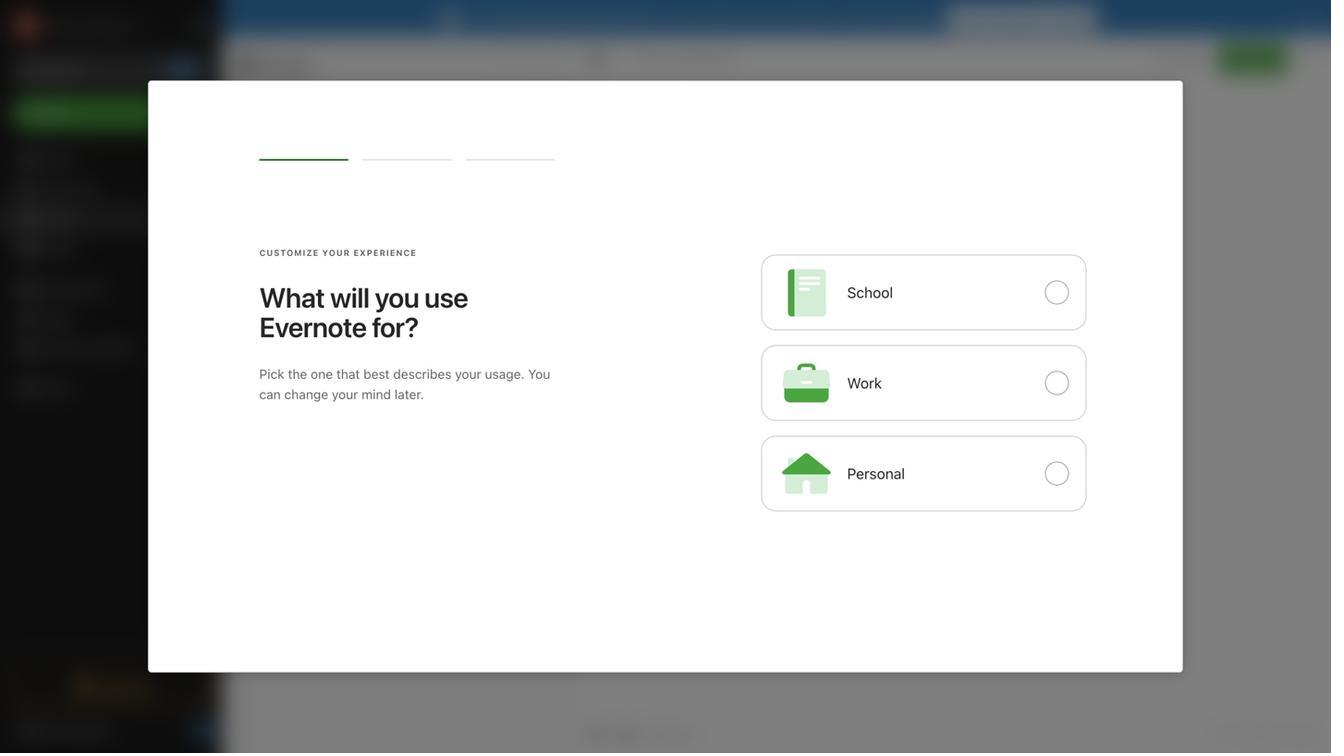 Task type: vqa. For each thing, say whether or not it's contained in the screenshot.
You
yes



Task type: locate. For each thing, give the bounding box(es) containing it.
all
[[1216, 728, 1230, 742]]

your right all
[[761, 11, 787, 26]]

0 vertical spatial evernote
[[496, 11, 550, 26]]

0 vertical spatial notes
[[262, 55, 313, 77]]

evernote right try
[[496, 11, 550, 26]]

0 horizontal spatial for
[[610, 11, 627, 26]]

new
[[41, 106, 67, 121]]

1 for from the left
[[610, 11, 627, 26]]

your
[[761, 11, 787, 26], [455, 367, 482, 382], [332, 387, 358, 402]]

school button
[[762, 255, 1087, 330]]

expand notebooks image
[[5, 282, 19, 297]]

1 vertical spatial evernote
[[259, 311, 367, 344]]

1 horizontal spatial for
[[1025, 11, 1042, 26]]

2 vertical spatial your
[[332, 387, 358, 402]]

it
[[985, 11, 993, 26]]

share button
[[1220, 44, 1287, 74]]

you inside the what will you use evernote for?
[[375, 281, 419, 314]]

personal
[[553, 11, 606, 26], [848, 465, 905, 483]]

1 vertical spatial you
[[375, 281, 419, 314]]

1 horizontal spatial evernote
[[496, 11, 550, 26]]

None search field
[[24, 54, 198, 87]]

evernote
[[496, 11, 550, 26], [259, 311, 367, 344]]

for left 7
[[1025, 11, 1042, 26]]

Search text field
[[24, 54, 198, 87]]

tree containing home
[[0, 145, 222, 652]]

pick the one that best describes your usage. you can change your mind later.
[[259, 367, 551, 402]]

notes up the tasks
[[41, 211, 76, 227]]

0 vertical spatial you
[[1185, 52, 1205, 66]]

2 for from the left
[[1025, 11, 1042, 26]]

1 vertical spatial personal
[[848, 465, 905, 483]]

1 horizontal spatial your
[[455, 367, 482, 382]]

upgrade
[[96, 680, 150, 695]]

get it free for 7 days
[[959, 11, 1086, 26]]

saved
[[1284, 728, 1317, 742]]

0 horizontal spatial evernote
[[259, 311, 367, 344]]

1 vertical spatial your
[[455, 367, 482, 382]]

shortcuts
[[42, 182, 100, 197]]

your down that
[[332, 387, 358, 402]]

tasks
[[41, 241, 74, 256]]

for left free:
[[610, 11, 627, 26]]

personal down work
[[848, 465, 905, 483]]

1 horizontal spatial personal
[[848, 465, 905, 483]]

shortcuts button
[[0, 175, 221, 204]]

1 horizontal spatial notes
[[262, 55, 313, 77]]

will
[[330, 281, 370, 314]]

0 horizontal spatial notes
[[41, 211, 76, 227]]

one
[[311, 367, 333, 382]]

for
[[610, 11, 627, 26], [1025, 11, 1042, 26]]

notebooks
[[42, 282, 106, 297]]

0 horizontal spatial you
[[375, 281, 419, 314]]

sync
[[668, 11, 697, 26]]

notes up grocery list
[[262, 55, 313, 77]]

0 vertical spatial your
[[761, 11, 787, 26]]

for for free:
[[610, 11, 627, 26]]

get it free for 7 days button
[[948, 6, 1097, 31]]

try
[[473, 11, 492, 26]]

trash
[[41, 382, 74, 397]]

notes
[[262, 55, 313, 77], [41, 211, 76, 227]]

tree
[[0, 145, 222, 652]]

usage.
[[485, 367, 525, 382]]

you
[[1185, 52, 1205, 66], [375, 281, 419, 314]]

cheese
[[346, 162, 391, 178]]

what will you use evernote for?
[[259, 281, 468, 344]]

7
[[1046, 11, 1053, 26]]

grocery list
[[246, 143, 321, 158]]

first notebook button
[[631, 46, 743, 72]]

0 horizontal spatial your
[[332, 387, 358, 402]]

new button
[[11, 97, 211, 130]]

you down experience
[[375, 281, 419, 314]]

1 horizontal spatial you
[[1185, 52, 1205, 66]]

personal up expand note image
[[553, 11, 606, 26]]

0 vertical spatial personal
[[553, 11, 606, 26]]

sugar
[[307, 162, 342, 178]]

later.
[[395, 387, 424, 402]]

add a reminder image
[[585, 724, 608, 746]]

home
[[41, 152, 76, 167]]

1 vertical spatial notes
[[41, 211, 76, 227]]

2 horizontal spatial your
[[761, 11, 787, 26]]

0 horizontal spatial personal
[[553, 11, 606, 26]]

evernote inside the what will you use evernote for?
[[259, 311, 367, 344]]

share
[[1236, 51, 1272, 67]]

use
[[425, 281, 468, 314]]

your
[[322, 248, 351, 258]]

cancel
[[844, 11, 885, 26]]

expand note image
[[587, 48, 609, 70]]

experience
[[354, 248, 417, 258]]

you right only
[[1185, 52, 1205, 66]]

your left usage.
[[455, 367, 482, 382]]

devices.
[[790, 11, 840, 26]]

work button
[[762, 345, 1087, 421]]

evernote up one
[[259, 311, 367, 344]]

you
[[528, 367, 551, 382]]

for inside button
[[1025, 11, 1042, 26]]

first notebook
[[654, 52, 736, 66]]

you inside the note window 'element'
[[1185, 52, 1205, 66]]



Task type: describe. For each thing, give the bounding box(es) containing it.
tasks button
[[0, 234, 221, 264]]

what
[[259, 281, 325, 314]]

personal inside button
[[848, 465, 905, 483]]

for?
[[372, 311, 419, 344]]

pick
[[259, 367, 285, 382]]

anytime.
[[888, 11, 939, 26]]

all changes saved
[[1216, 728, 1317, 742]]

customize your experience
[[259, 248, 417, 258]]

describes
[[393, 367, 452, 382]]

milk
[[246, 162, 270, 178]]

can
[[259, 387, 281, 402]]

across
[[701, 11, 740, 26]]

first
[[654, 52, 678, 66]]

notes link
[[0, 204, 221, 234]]

milk eggs sugar cheese
[[246, 162, 391, 178]]

school
[[848, 284, 894, 301]]

all
[[744, 11, 757, 26]]

for for 7
[[1025, 11, 1042, 26]]

Note Editor text field
[[574, 126, 1332, 716]]

shared with me link
[[0, 334, 221, 363]]

only
[[1156, 52, 1182, 66]]

change
[[284, 387, 328, 402]]

note window element
[[574, 37, 1332, 754]]

best
[[364, 367, 390, 382]]

grocery
[[246, 143, 295, 158]]

personal button
[[762, 436, 1087, 512]]

notes inside notes link
[[41, 211, 76, 227]]

customize
[[259, 248, 319, 258]]

try evernote personal for free: sync across all your devices. cancel anytime.
[[473, 11, 939, 26]]

home link
[[0, 145, 222, 175]]

changes
[[1233, 728, 1281, 742]]

notes inside note list element
[[262, 55, 313, 77]]

notebooks link
[[0, 275, 221, 304]]

free
[[996, 11, 1021, 26]]

note list element
[[222, 37, 574, 754]]

add tag image
[[617, 724, 639, 746]]

get
[[959, 11, 981, 26]]

eggs
[[274, 162, 304, 178]]

with
[[86, 341, 111, 356]]

days
[[1056, 11, 1086, 26]]

shared with me
[[41, 341, 133, 356]]

that
[[337, 367, 360, 382]]

list
[[298, 143, 321, 158]]

tags button
[[0, 304, 221, 334]]

upgrade button
[[11, 669, 211, 706]]

free:
[[630, 11, 661, 26]]

tags
[[42, 311, 70, 327]]

settings image
[[189, 15, 211, 37]]

only you
[[1156, 52, 1205, 66]]

shared
[[41, 341, 83, 356]]

trash link
[[0, 375, 221, 404]]

notebook
[[682, 52, 736, 66]]

work
[[848, 374, 883, 392]]

the
[[288, 367, 307, 382]]

mind
[[362, 387, 391, 402]]

me
[[115, 341, 133, 356]]



